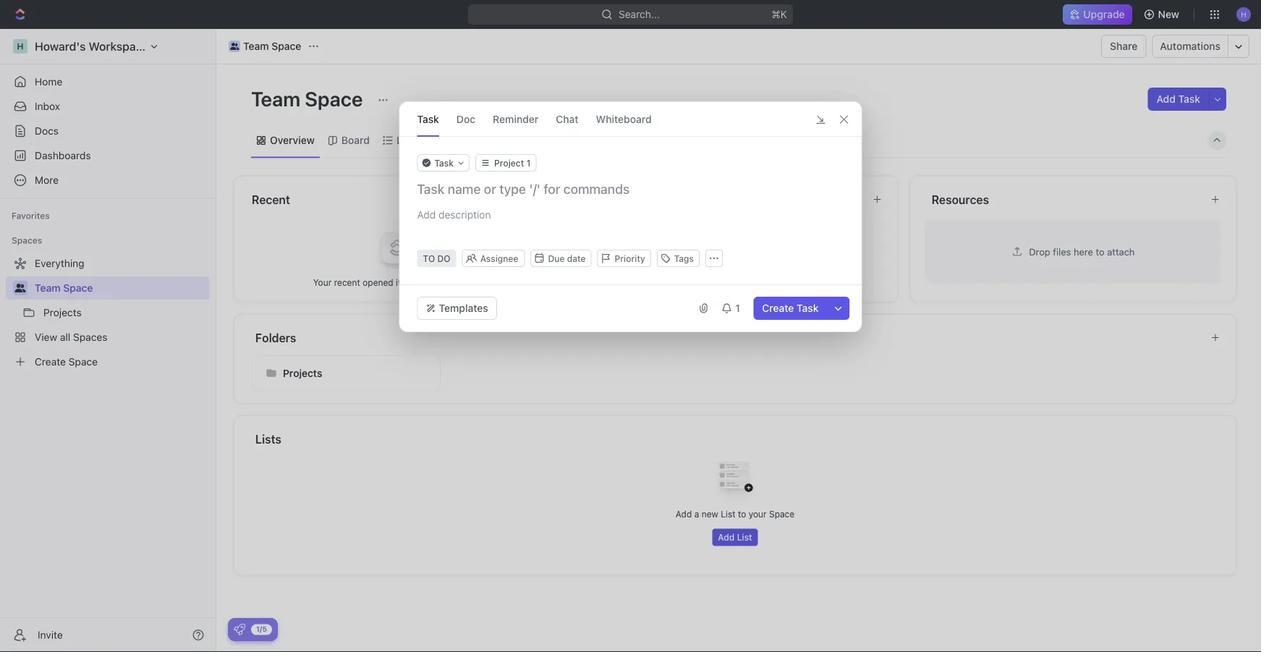 Task type: describe. For each thing, give the bounding box(es) containing it.
add for add task
[[1157, 93, 1176, 105]]

docs link
[[6, 119, 210, 143]]

lists
[[256, 432, 282, 446]]

drop
[[1030, 246, 1051, 257]]

add task
[[1157, 93, 1201, 105]]

invite
[[38, 629, 63, 641]]

calendar link
[[438, 130, 484, 151]]

list inside button
[[737, 532, 753, 543]]

attach
[[1108, 246, 1136, 257]]

team space tree
[[6, 252, 210, 374]]

folders
[[256, 331, 296, 345]]

files
[[1054, 246, 1072, 257]]

spaces
[[12, 235, 42, 245]]

projects
[[283, 367, 322, 379]]

add task button
[[1149, 88, 1210, 111]]

create task button
[[754, 297, 828, 320]]

haven't
[[662, 277, 692, 287]]

whiteboard button
[[596, 102, 652, 136]]

task inside dropdown button
[[435, 158, 454, 168]]

automations
[[1161, 40, 1221, 52]]

gantt
[[511, 134, 537, 146]]

templates button
[[417, 297, 497, 320]]

whiteboard
[[596, 113, 652, 125]]

any
[[723, 277, 737, 287]]

will
[[421, 277, 434, 287]]

create task
[[763, 302, 819, 314]]

to left this
[[763, 277, 771, 287]]

overview
[[270, 134, 315, 146]]

calendar
[[441, 134, 484, 146]]

inbox
[[35, 100, 60, 112]]

drop files here to attach
[[1030, 246, 1136, 257]]

list link
[[394, 130, 414, 151]]

new
[[1159, 8, 1180, 20]]

space inside "tree"
[[63, 282, 93, 294]]

0 vertical spatial team space link
[[225, 38, 305, 55]]

doc button
[[457, 102, 476, 136]]

task button
[[417, 154, 470, 172]]

assignee button
[[464, 253, 524, 264]]

task down location.
[[797, 302, 819, 314]]

table link
[[561, 130, 590, 151]]

lists button
[[255, 430, 1220, 448]]

do
[[438, 253, 451, 264]]

1 horizontal spatial user group image
[[230, 43, 239, 50]]

tags button
[[657, 250, 700, 267]]

user group image inside team space "tree"
[[15, 284, 26, 292]]

add list
[[718, 532, 753, 543]]

new
[[702, 509, 719, 519]]

resources
[[932, 193, 990, 206]]

onboarding checklist button element
[[234, 624, 245, 636]]

share button
[[1102, 35, 1147, 58]]

Task name or type '/' for commands text field
[[417, 180, 847, 198]]

this
[[774, 277, 789, 287]]

gantt link
[[508, 130, 537, 151]]

sidebar navigation
[[0, 29, 216, 652]]

to inside dropdown button
[[423, 253, 435, 264]]

a
[[695, 509, 700, 519]]

recent
[[252, 193, 290, 206]]

share
[[1111, 40, 1138, 52]]

team space link inside team space "tree"
[[35, 277, 207, 300]]

1/5
[[256, 625, 267, 633]]

1 button
[[716, 297, 748, 320]]

priority button
[[598, 250, 651, 267]]

home link
[[6, 70, 210, 93]]

board
[[342, 134, 370, 146]]

add for add a new list to your space
[[676, 509, 692, 519]]

reminder button
[[493, 102, 539, 136]]

1
[[736, 302, 741, 314]]

favorites
[[12, 211, 50, 221]]

docs inside 'sidebar' navigation
[[35, 125, 59, 137]]

due
[[548, 253, 565, 264]]

upgrade link
[[1064, 4, 1133, 25]]

chat button
[[556, 102, 579, 136]]

no lists icon. image
[[707, 451, 765, 509]]

your
[[313, 277, 332, 287]]



Task type: locate. For each thing, give the bounding box(es) containing it.
0 vertical spatial list
[[397, 134, 414, 146]]

docs
[[35, 125, 59, 137], [590, 193, 618, 206], [740, 277, 761, 287]]

to do button
[[417, 250, 457, 267]]

tags
[[675, 253, 694, 264]]

projects button
[[252, 355, 441, 391]]

tags button
[[657, 250, 700, 267]]

0 horizontal spatial docs
[[35, 125, 59, 137]]

2 horizontal spatial list
[[737, 532, 753, 543]]

0 horizontal spatial team space link
[[35, 277, 207, 300]]

⌘k
[[772, 8, 788, 20]]

add inside 'add task' button
[[1157, 93, 1176, 105]]

team space inside "tree"
[[35, 282, 93, 294]]

doc
[[457, 113, 476, 125]]

1 horizontal spatial add
[[718, 532, 735, 543]]

1 vertical spatial team
[[251, 87, 301, 110]]

1 horizontal spatial docs
[[590, 193, 618, 206]]

list left task button
[[397, 134, 414, 146]]

to left do
[[423, 253, 435, 264]]

items
[[396, 277, 418, 287]]

task left doc
[[417, 113, 439, 125]]

your recent opened items will show here.
[[313, 277, 481, 287]]

2 vertical spatial team
[[35, 282, 61, 294]]

docs right any
[[740, 277, 761, 287]]

docs down inbox
[[35, 125, 59, 137]]

0 vertical spatial docs
[[35, 125, 59, 137]]

task button
[[417, 102, 439, 136]]

2 vertical spatial docs
[[740, 277, 761, 287]]

no recent items image
[[368, 219, 426, 277]]

overview link
[[267, 130, 315, 151]]

1 vertical spatial docs
[[590, 193, 618, 206]]

to left 'your'
[[738, 509, 747, 519]]

add a new list to your space
[[676, 509, 795, 519]]

favorites button
[[6, 207, 56, 224]]

user group image
[[230, 43, 239, 50], [15, 284, 26, 292]]

task down the automations button
[[1179, 93, 1201, 105]]

1 button
[[716, 297, 748, 320]]

add for add list
[[718, 532, 735, 543]]

0 vertical spatial add
[[1157, 93, 1176, 105]]

add list button
[[713, 529, 759, 546]]

no most used docs image
[[707, 219, 765, 277]]

0 vertical spatial user group image
[[230, 43, 239, 50]]

opened
[[363, 277, 394, 287]]

added
[[695, 277, 721, 287]]

inbox link
[[6, 95, 210, 118]]

dashboards link
[[6, 144, 210, 167]]

team inside "tree"
[[35, 282, 61, 294]]

reminder
[[493, 113, 539, 125]]

2 vertical spatial team space
[[35, 282, 93, 294]]

priority
[[615, 253, 646, 264]]

2 horizontal spatial docs
[[740, 277, 761, 287]]

add
[[1157, 93, 1176, 105], [676, 509, 692, 519], [718, 532, 735, 543]]

due date
[[548, 253, 586, 264]]

dialog
[[399, 101, 863, 332]]

1 vertical spatial user group image
[[15, 284, 26, 292]]

add left a
[[676, 509, 692, 519]]

1 vertical spatial team space
[[251, 87, 367, 110]]

0 vertical spatial team
[[243, 40, 269, 52]]

0 vertical spatial team space
[[243, 40, 301, 52]]

to right here
[[1096, 246, 1105, 257]]

due date button
[[531, 250, 592, 267]]

resources button
[[932, 191, 1200, 208]]

here
[[1074, 246, 1094, 257]]

recent
[[334, 277, 360, 287]]

2 vertical spatial add
[[718, 532, 735, 543]]

location.
[[791, 277, 826, 287]]

2 vertical spatial list
[[737, 532, 753, 543]]

task down calendar link
[[435, 158, 454, 168]]

team space link
[[225, 38, 305, 55], [35, 277, 207, 300]]

team
[[243, 40, 269, 52], [251, 87, 301, 110], [35, 282, 61, 294]]

list down add a new list to your space
[[737, 532, 753, 543]]

priority button
[[598, 250, 651, 267]]

you haven't added any docs to this location.
[[645, 277, 826, 287]]

task
[[1179, 93, 1201, 105], [417, 113, 439, 125], [435, 158, 454, 168], [797, 302, 819, 314]]

1 vertical spatial add
[[676, 509, 692, 519]]

chat
[[556, 113, 579, 125]]

1 horizontal spatial team space link
[[225, 38, 305, 55]]

1 horizontal spatial list
[[721, 509, 736, 519]]

list right new
[[721, 509, 736, 519]]

show
[[437, 277, 458, 287]]

dashboards
[[35, 150, 91, 161]]

assignee
[[480, 253, 519, 264]]

templates
[[439, 302, 489, 314]]

dialog containing task
[[399, 101, 863, 332]]

add inside add list button
[[718, 532, 735, 543]]

add down add a new list to your space
[[718, 532, 735, 543]]

new button
[[1139, 3, 1189, 26]]

date
[[567, 253, 586, 264]]

0 horizontal spatial list
[[397, 134, 414, 146]]

you
[[645, 277, 660, 287]]

0 horizontal spatial user group image
[[15, 284, 26, 292]]

home
[[35, 76, 62, 88]]

board link
[[339, 130, 370, 151]]

docs up priority button
[[590, 193, 618, 206]]

1 vertical spatial list
[[721, 509, 736, 519]]

to
[[1096, 246, 1105, 257], [423, 253, 435, 264], [763, 277, 771, 287], [738, 509, 747, 519]]

search...
[[619, 8, 660, 20]]

add down the automations button
[[1157, 93, 1176, 105]]

to do
[[423, 253, 451, 264]]

0 horizontal spatial add
[[676, 509, 692, 519]]

folders button
[[255, 329, 1200, 346]]

here.
[[460, 277, 481, 287]]

list
[[397, 134, 414, 146], [721, 509, 736, 519], [737, 532, 753, 543]]

onboarding checklist button image
[[234, 624, 245, 636]]

2 horizontal spatial add
[[1157, 93, 1176, 105]]

1 vertical spatial team space link
[[35, 277, 207, 300]]

create
[[763, 302, 795, 314]]

automations button
[[1154, 35, 1229, 57]]

table
[[564, 134, 590, 146]]

your
[[749, 509, 767, 519]]



Task type: vqa. For each thing, say whether or not it's contained in the screenshot.
Chat
yes



